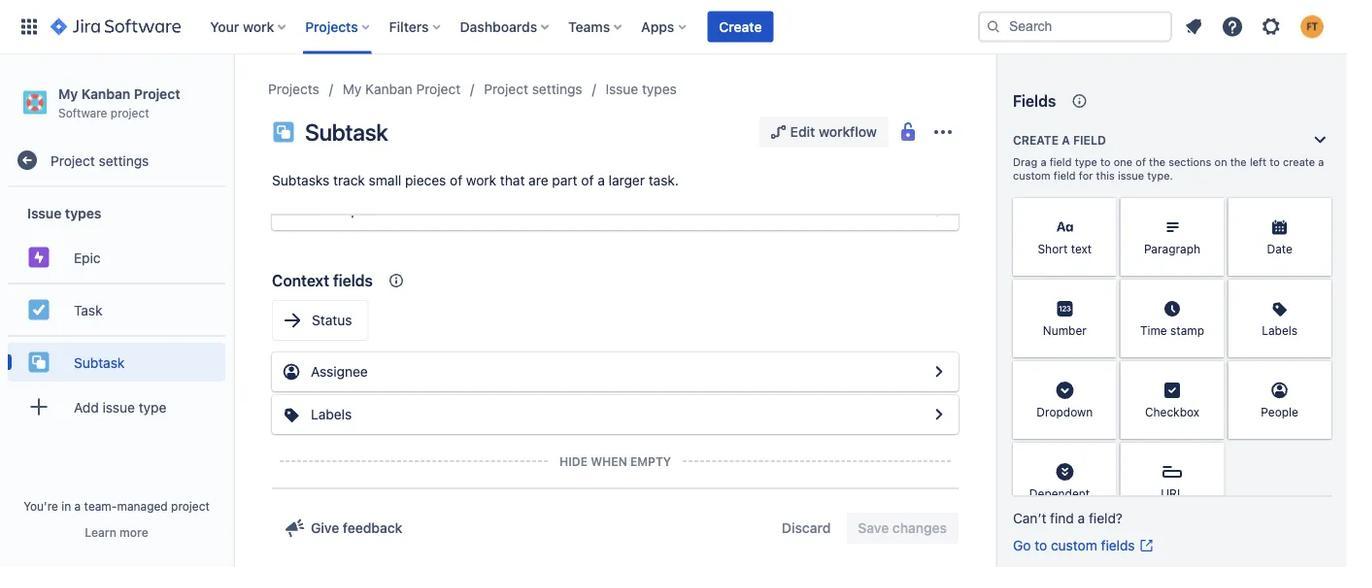 Task type: describe. For each thing, give the bounding box(es) containing it.
labels button
[[272, 395, 959, 434]]

discard
[[782, 520, 831, 536]]

a right find
[[1078, 510, 1085, 526]]

number
[[1043, 323, 1087, 337]]

task.
[[649, 172, 679, 188]]

time stamp
[[1140, 323, 1205, 337]]

small
[[369, 172, 401, 188]]

date
[[1267, 242, 1293, 255]]

short text
[[1038, 242, 1092, 255]]

a right create
[[1318, 156, 1324, 169]]

1 vertical spatial issue
[[27, 205, 62, 221]]

edit
[[790, 124, 815, 140]]

...
[[1090, 487, 1100, 500]]

your work
[[210, 18, 274, 34]]

subtasks track small pieces of work that are part of a larger task.
[[272, 172, 679, 188]]

my kanban project link
[[343, 78, 461, 101]]

field?
[[1089, 510, 1123, 526]]

learn more
[[85, 526, 148, 539]]

create for create
[[719, 18, 762, 34]]

issue types for issue types link
[[606, 81, 677, 97]]

type inside drag a field type to one of the sections on the left to create a custom field for this issue type.
[[1075, 156, 1098, 169]]

context
[[272, 272, 329, 290]]

more information image for people
[[1307, 363, 1330, 387]]

subtask link
[[8, 343, 225, 382]]

track
[[333, 172, 365, 188]]

subtask group
[[8, 335, 225, 388]]

more information image for dropdown
[[1092, 363, 1115, 387]]

feedback
[[343, 520, 403, 536]]

types for issue types link
[[642, 81, 677, 97]]

edit workflow button
[[759, 117, 889, 148]]

left
[[1250, 156, 1267, 169]]

my for my kanban project software project
[[58, 85, 78, 102]]

larger
[[609, 172, 645, 188]]

hide
[[559, 455, 588, 468]]

1 horizontal spatial of
[[581, 172, 594, 188]]

issue type icon image
[[272, 120, 295, 144]]

a left larger
[[598, 172, 605, 188]]

stamp
[[1171, 323, 1205, 337]]

are
[[529, 172, 548, 188]]

group containing issue types
[[8, 188, 225, 438]]

dashboards button
[[454, 11, 557, 42]]

1 vertical spatial custom
[[1051, 538, 1097, 554]]

0 horizontal spatial fields
[[333, 272, 373, 290]]

dependent
[[1029, 487, 1090, 500]]

checkbox
[[1145, 405, 1200, 419]]

appswitcher icon image
[[17, 15, 41, 38]]

type inside button
[[139, 399, 166, 415]]

a down the more information about the fields icon
[[1062, 133, 1070, 147]]

1 horizontal spatial to
[[1101, 156, 1111, 169]]

1 horizontal spatial project settings link
[[484, 78, 582, 101]]

learn
[[85, 526, 116, 539]]

apps button
[[635, 11, 694, 42]]

open field configuration image for assignee
[[928, 360, 951, 384]]

create button
[[707, 11, 774, 42]]

more
[[120, 526, 148, 539]]

go to custom fields link
[[1013, 536, 1155, 556]]

on
[[1215, 156, 1227, 169]]

edit workflow
[[790, 124, 877, 140]]

projects for projects "link" on the top of the page
[[268, 81, 319, 97]]

create a field
[[1013, 133, 1106, 147]]

you're
[[23, 499, 58, 513]]

apps
[[641, 18, 674, 34]]

teams
[[568, 18, 610, 34]]

pieces
[[405, 172, 446, 188]]

projects for projects dropdown button
[[305, 18, 358, 34]]

more information image up ...
[[1092, 445, 1115, 468]]

learn more button
[[85, 525, 148, 540]]

work inside popup button
[[243, 18, 274, 34]]

projects button
[[299, 11, 378, 42]]

description button
[[272, 191, 959, 230]]

kanban for my kanban project
[[365, 81, 413, 97]]

for
[[1079, 170, 1093, 182]]

empty
[[630, 455, 671, 468]]

2 horizontal spatial to
[[1270, 156, 1280, 169]]

filters
[[389, 18, 429, 34]]

add issue type button
[[8, 388, 225, 427]]

my kanban project
[[343, 81, 461, 97]]

find
[[1050, 510, 1074, 526]]

can't find a field?
[[1013, 510, 1123, 526]]

task link
[[8, 291, 225, 329]]

my kanban project software project
[[58, 85, 180, 119]]

add issue type
[[74, 399, 166, 415]]

give feedback button
[[272, 513, 414, 544]]

Search field
[[978, 11, 1172, 42]]

1 the from the left
[[1149, 156, 1166, 169]]

0 horizontal spatial to
[[1035, 538, 1047, 554]]

assignee
[[311, 364, 368, 380]]

subtasks
[[272, 172, 330, 188]]

that
[[500, 172, 525, 188]]

paragraph
[[1144, 242, 1201, 255]]

software
[[58, 106, 107, 119]]

description
[[311, 203, 383, 219]]

projects link
[[268, 78, 319, 101]]



Task type: vqa. For each thing, say whether or not it's contained in the screenshot.
The "Timeline"
no



Task type: locate. For each thing, give the bounding box(es) containing it.
0 vertical spatial issue
[[1118, 170, 1144, 182]]

labels inside button
[[311, 407, 352, 423]]

project
[[111, 106, 149, 119], [171, 499, 210, 513]]

1 vertical spatial issue types
[[27, 205, 101, 221]]

1 vertical spatial subtask
[[74, 354, 125, 370]]

group
[[8, 188, 225, 438]]

0 vertical spatial issue
[[606, 81, 638, 97]]

types
[[642, 81, 677, 97], [65, 205, 101, 221]]

to up this
[[1101, 156, 1111, 169]]

help image
[[1221, 15, 1244, 38]]

sidebar navigation image
[[212, 78, 255, 117]]

issue types link
[[606, 78, 677, 101]]

create
[[1283, 156, 1315, 169]]

your work button
[[204, 11, 294, 42]]

fields
[[1013, 92, 1056, 110]]

0 horizontal spatial labels
[[311, 407, 352, 423]]

jira software image
[[51, 15, 181, 38], [51, 15, 181, 38]]

1 vertical spatial projects
[[268, 81, 319, 97]]

project inside 'my kanban project software project'
[[134, 85, 180, 102]]

0 vertical spatial type
[[1075, 156, 1098, 169]]

labels
[[1262, 323, 1298, 337], [311, 407, 352, 423]]

project left sidebar navigation image
[[134, 85, 180, 102]]

project down dashboards popup button
[[484, 81, 528, 97]]

custom inside drag a field type to one of the sections on the left to create a custom field for this issue type.
[[1013, 170, 1051, 182]]

your profile and settings image
[[1301, 15, 1324, 38]]

0 vertical spatial settings
[[532, 81, 582, 97]]

0 horizontal spatial project
[[111, 106, 149, 119]]

more information image
[[1092, 200, 1115, 223], [1199, 200, 1222, 223], [1307, 200, 1330, 223], [1307, 282, 1330, 305], [1307, 363, 1330, 387]]

project settings link down dashboards popup button
[[484, 78, 582, 101]]

part
[[552, 172, 578, 188]]

1 horizontal spatial type
[[1075, 156, 1098, 169]]

epic link
[[8, 238, 225, 277]]

drag a field type to one of the sections on the left to create a custom field for this issue type.
[[1013, 156, 1324, 182]]

discard button
[[770, 513, 843, 544]]

more information about the context fields image
[[385, 269, 408, 292]]

projects inside dropdown button
[[305, 18, 358, 34]]

2 vertical spatial field
[[1054, 170, 1076, 182]]

issue right add
[[103, 399, 135, 415]]

1 vertical spatial create
[[1013, 133, 1059, 147]]

0 vertical spatial project settings link
[[484, 78, 582, 101]]

0 vertical spatial labels
[[1262, 323, 1298, 337]]

0 vertical spatial subtask
[[305, 119, 388, 146]]

teams button
[[563, 11, 630, 42]]

field for drag
[[1050, 156, 1072, 169]]

people
[[1261, 405, 1299, 419]]

types inside group
[[65, 205, 101, 221]]

more information image down stamp
[[1199, 363, 1222, 387]]

1 vertical spatial settings
[[99, 152, 149, 168]]

kanban inside my kanban project link
[[365, 81, 413, 97]]

field down create a field
[[1050, 156, 1072, 169]]

labels for labels's more information image
[[1262, 323, 1298, 337]]

workflow
[[819, 124, 877, 140]]

0 vertical spatial types
[[642, 81, 677, 97]]

can't
[[1013, 510, 1047, 526]]

add
[[74, 399, 99, 415]]

types down apps dropdown button
[[642, 81, 677, 97]]

1 vertical spatial field
[[1050, 156, 1072, 169]]

dependent ...
[[1029, 487, 1100, 500]]

0 horizontal spatial of
[[450, 172, 462, 188]]

1 horizontal spatial issue
[[606, 81, 638, 97]]

more information image down text
[[1092, 282, 1115, 305]]

1 horizontal spatial labels
[[1262, 323, 1298, 337]]

1 horizontal spatial types
[[642, 81, 677, 97]]

time
[[1140, 323, 1167, 337]]

task
[[74, 302, 102, 318]]

project
[[416, 81, 461, 97], [484, 81, 528, 97], [134, 85, 180, 102], [51, 152, 95, 168]]

open field configuration image
[[928, 199, 951, 222]]

projects up projects "link" on the top of the page
[[305, 18, 358, 34]]

1 vertical spatial types
[[65, 205, 101, 221]]

1 vertical spatial type
[[139, 399, 166, 415]]

banner containing your work
[[0, 0, 1347, 54]]

projects up issue type icon
[[268, 81, 319, 97]]

0 vertical spatial field
[[1073, 133, 1106, 147]]

labels up people
[[1262, 323, 1298, 337]]

settings down teams
[[532, 81, 582, 97]]

dashboards
[[460, 18, 537, 34]]

banner
[[0, 0, 1347, 54]]

project right software
[[111, 106, 149, 119]]

fields
[[333, 272, 373, 290], [1101, 538, 1135, 554]]

0 horizontal spatial types
[[65, 205, 101, 221]]

1 vertical spatial issue
[[103, 399, 135, 415]]

settings down 'my kanban project software project'
[[99, 152, 149, 168]]

type up for
[[1075, 156, 1098, 169]]

more information about the fields image
[[1068, 89, 1091, 113]]

projects
[[305, 18, 358, 34], [268, 81, 319, 97]]

project down filters dropdown button
[[416, 81, 461, 97]]

0 horizontal spatial settings
[[99, 152, 149, 168]]

text
[[1071, 242, 1092, 255]]

subtask
[[305, 119, 388, 146], [74, 354, 125, 370]]

primary element
[[12, 0, 978, 54]]

1 horizontal spatial work
[[466, 172, 496, 188]]

project settings down dashboards popup button
[[484, 81, 582, 97]]

fields left more information about the context fields image
[[333, 272, 373, 290]]

sections
[[1169, 156, 1212, 169]]

work right your
[[243, 18, 274, 34]]

kanban down filters
[[365, 81, 413, 97]]

0 vertical spatial projects
[[305, 18, 358, 34]]

work
[[243, 18, 274, 34], [466, 172, 496, 188]]

custom down can't find a field?
[[1051, 538, 1097, 554]]

1 horizontal spatial create
[[1013, 133, 1059, 147]]

1 horizontal spatial subtask
[[305, 119, 388, 146]]

project settings link down 'my kanban project software project'
[[8, 141, 225, 180]]

0 horizontal spatial my
[[58, 85, 78, 102]]

my inside my kanban project link
[[343, 81, 362, 97]]

project right the managed
[[171, 499, 210, 513]]

subtask up add
[[74, 354, 125, 370]]

0 horizontal spatial create
[[719, 18, 762, 34]]

1 vertical spatial project
[[171, 499, 210, 513]]

issue types down apps
[[606, 81, 677, 97]]

dropdown
[[1037, 405, 1093, 419]]

fields left this link will be opened in a new tab 'image'
[[1101, 538, 1135, 554]]

when
[[591, 455, 627, 468]]

settings
[[532, 81, 582, 97], [99, 152, 149, 168]]

0 horizontal spatial issue
[[103, 399, 135, 415]]

more information image for number
[[1092, 282, 1115, 305]]

1 open field configuration image from the top
[[928, 360, 951, 384]]

hide when empty
[[559, 455, 671, 468]]

add issue type image
[[27, 396, 51, 419]]

0 vertical spatial work
[[243, 18, 274, 34]]

1 horizontal spatial project
[[171, 499, 210, 513]]

in
[[61, 499, 71, 513]]

0 horizontal spatial the
[[1149, 156, 1166, 169]]

create right apps dropdown button
[[719, 18, 762, 34]]

1 vertical spatial labels
[[311, 407, 352, 423]]

1 horizontal spatial settings
[[532, 81, 582, 97]]

field up for
[[1073, 133, 1106, 147]]

give feedback
[[311, 520, 403, 536]]

0 horizontal spatial type
[[139, 399, 166, 415]]

2 the from the left
[[1231, 156, 1247, 169]]

1 vertical spatial open field configuration image
[[928, 403, 951, 426]]

a right drag
[[1041, 156, 1047, 169]]

1 horizontal spatial issue types
[[606, 81, 677, 97]]

1 vertical spatial project settings link
[[8, 141, 225, 180]]

of inside drag a field type to one of the sections on the left to create a custom field for this issue type.
[[1136, 156, 1146, 169]]

to right go
[[1035, 538, 1047, 554]]

0 horizontal spatial project settings
[[51, 152, 149, 168]]

assignee button
[[272, 353, 959, 391]]

1 vertical spatial work
[[466, 172, 496, 188]]

1 horizontal spatial my
[[343, 81, 362, 97]]

search image
[[986, 19, 1002, 34]]

more information image for labels
[[1307, 282, 1330, 305]]

create up drag
[[1013, 133, 1059, 147]]

issue inside drag a field type to one of the sections on the left to create a custom field for this issue type.
[[1118, 170, 1144, 182]]

0 horizontal spatial issue types
[[27, 205, 101, 221]]

subtask inside group
[[74, 354, 125, 370]]

issue
[[606, 81, 638, 97], [27, 205, 62, 221]]

0 horizontal spatial kanban
[[81, 85, 130, 102]]

issue types inside group
[[27, 205, 101, 221]]

0 vertical spatial project settings
[[484, 81, 582, 97]]

project settings link
[[484, 78, 582, 101], [8, 141, 225, 180]]

drag
[[1013, 156, 1038, 169]]

my up software
[[58, 85, 78, 102]]

type
[[1075, 156, 1098, 169], [139, 399, 166, 415]]

issue up epic link
[[27, 205, 62, 221]]

1 vertical spatial fields
[[1101, 538, 1135, 554]]

more information image for checkbox
[[1199, 363, 1222, 387]]

open field configuration image inside labels button
[[928, 403, 951, 426]]

types up epic
[[65, 205, 101, 221]]

field for create
[[1073, 133, 1106, 147]]

0 horizontal spatial subtask
[[74, 354, 125, 370]]

issue down one
[[1118, 170, 1144, 182]]

1 horizontal spatial the
[[1231, 156, 1247, 169]]

more information image
[[1092, 282, 1115, 305], [1199, 282, 1222, 305], [1092, 363, 1115, 387], [1199, 363, 1222, 387], [1092, 445, 1115, 468]]

kanban up software
[[81, 85, 130, 102]]

of
[[1136, 156, 1146, 169], [450, 172, 462, 188], [581, 172, 594, 188]]

of right pieces at top
[[450, 172, 462, 188]]

type.
[[1147, 170, 1173, 182]]

project settings down software
[[51, 152, 149, 168]]

labels for open field configuration image within the labels button
[[311, 407, 352, 423]]

my right projects "link" on the top of the page
[[343, 81, 362, 97]]

this
[[1096, 170, 1115, 182]]

notifications image
[[1182, 15, 1205, 38]]

open field configuration image
[[928, 360, 951, 384], [928, 403, 951, 426]]

0 vertical spatial project
[[111, 106, 149, 119]]

managed
[[117, 499, 168, 513]]

url
[[1161, 487, 1184, 500]]

labels down assignee
[[311, 407, 352, 423]]

0 horizontal spatial project settings link
[[8, 141, 225, 180]]

issue types up epic
[[27, 205, 101, 221]]

the up the type.
[[1149, 156, 1166, 169]]

a right in
[[74, 499, 81, 513]]

to right left
[[1270, 156, 1280, 169]]

create inside create button
[[719, 18, 762, 34]]

more information image up stamp
[[1199, 282, 1222, 305]]

issue types for group containing issue types
[[27, 205, 101, 221]]

field
[[1073, 133, 1106, 147], [1050, 156, 1072, 169], [1054, 170, 1076, 182]]

1 horizontal spatial issue
[[1118, 170, 1144, 182]]

0 vertical spatial issue types
[[606, 81, 677, 97]]

issue down teams popup button
[[606, 81, 638, 97]]

your
[[210, 18, 239, 34]]

more information image for time stamp
[[1199, 282, 1222, 305]]

short
[[1038, 242, 1068, 255]]

filters button
[[383, 11, 448, 42]]

one
[[1114, 156, 1133, 169]]

0 vertical spatial custom
[[1013, 170, 1051, 182]]

0 horizontal spatial issue
[[27, 205, 62, 221]]

kanban
[[365, 81, 413, 97], [81, 85, 130, 102]]

types for group containing issue types
[[65, 205, 101, 221]]

more information image up the dropdown
[[1092, 363, 1115, 387]]

custom down drag
[[1013, 170, 1051, 182]]

1 horizontal spatial project settings
[[484, 81, 582, 97]]

kanban inside 'my kanban project software project'
[[81, 85, 130, 102]]

more information image for short text
[[1092, 200, 1115, 223]]

1 vertical spatial project settings
[[51, 152, 149, 168]]

the
[[1149, 156, 1166, 169], [1231, 156, 1247, 169]]

of right part
[[581, 172, 594, 188]]

0 vertical spatial open field configuration image
[[928, 360, 951, 384]]

0 horizontal spatial work
[[243, 18, 274, 34]]

you're in a team-managed project
[[23, 499, 210, 513]]

1 horizontal spatial fields
[[1101, 538, 1135, 554]]

more information image for paragraph
[[1199, 200, 1222, 223]]

more options image
[[932, 120, 955, 144]]

go
[[1013, 538, 1031, 554]]

0 vertical spatial create
[[719, 18, 762, 34]]

field left for
[[1054, 170, 1076, 182]]

kanban for my kanban project software project
[[81, 85, 130, 102]]

this link will be opened in a new tab image
[[1139, 538, 1155, 554]]

my inside 'my kanban project software project'
[[58, 85, 78, 102]]

of right one
[[1136, 156, 1146, 169]]

create for create a field
[[1013, 133, 1059, 147]]

status
[[312, 312, 352, 328]]

a
[[1062, 133, 1070, 147], [1041, 156, 1047, 169], [1318, 156, 1324, 169], [598, 172, 605, 188], [74, 499, 81, 513], [1078, 510, 1085, 526]]

open field configuration image for labels
[[928, 403, 951, 426]]

go to custom fields
[[1013, 538, 1135, 554]]

settings image
[[1260, 15, 1283, 38]]

2 open field configuration image from the top
[[928, 403, 951, 426]]

my for my kanban project
[[343, 81, 362, 97]]

context fields
[[272, 272, 373, 290]]

more information image for date
[[1307, 200, 1330, 223]]

work left that
[[466, 172, 496, 188]]

issue inside button
[[103, 399, 135, 415]]

0 vertical spatial fields
[[333, 272, 373, 290]]

epic
[[74, 249, 101, 265]]

subtask up track
[[305, 119, 388, 146]]

the right on
[[1231, 156, 1247, 169]]

type down subtask link
[[139, 399, 166, 415]]

my
[[343, 81, 362, 97], [58, 85, 78, 102]]

team-
[[84, 499, 117, 513]]

project down software
[[51, 152, 95, 168]]

project inside 'my kanban project software project'
[[111, 106, 149, 119]]

open field configuration image inside assignee button
[[928, 360, 951, 384]]

1 horizontal spatial kanban
[[365, 81, 413, 97]]

2 horizontal spatial of
[[1136, 156, 1146, 169]]



